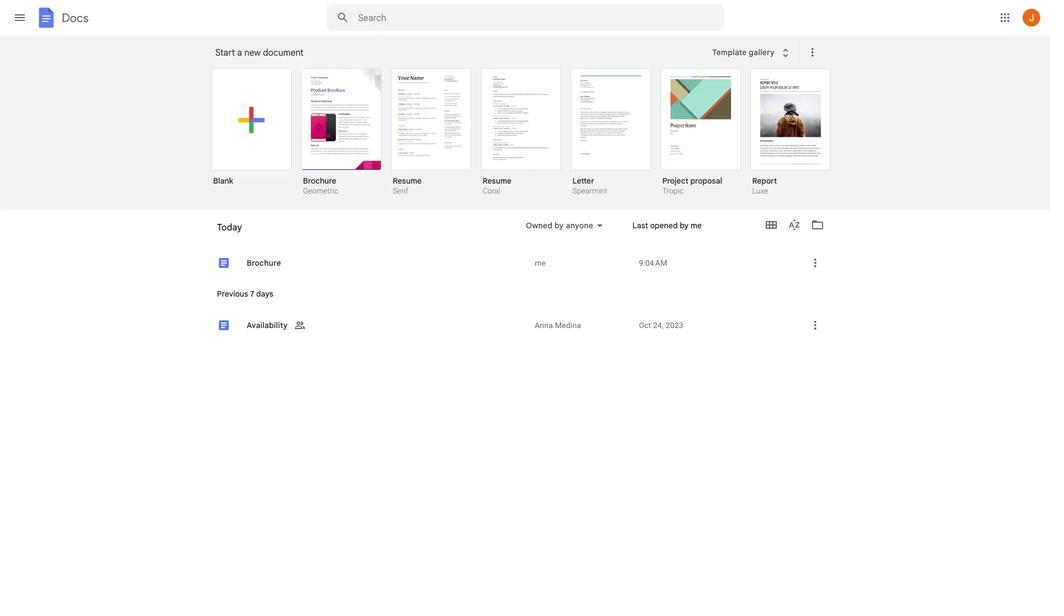 Task type: vqa. For each thing, say whether or not it's contained in the screenshot.
Luxe
yes



Task type: locate. For each thing, give the bounding box(es) containing it.
0 horizontal spatial resume option
[[391, 68, 471, 197]]

project proposal tropic
[[663, 176, 723, 195]]

me inside brochure option
[[535, 258, 546, 267]]

me down owned
[[535, 258, 546, 267]]

by right anyone
[[612, 227, 621, 237]]

owned
[[526, 221, 553, 231]]

opened up owned by me element
[[582, 227, 610, 237]]

document
[[263, 47, 304, 58]]

start
[[215, 47, 235, 58]]

tropic
[[663, 186, 684, 195]]

by inside dropdown button
[[555, 221, 564, 231]]

7
[[250, 289, 254, 299]]

anna
[[535, 321, 553, 330]]

list box
[[211, 66, 845, 210]]

1 horizontal spatial brochure
[[303, 176, 336, 186]]

previous 7 days
[[217, 289, 274, 299]]

2 resume from the left
[[483, 176, 512, 186]]

resume for resume coral
[[483, 176, 512, 186]]

report luxe
[[753, 176, 777, 195]]

1 horizontal spatial resume
[[483, 176, 512, 186]]

resume
[[393, 176, 422, 186], [483, 176, 512, 186]]

0 horizontal spatial opened
[[582, 227, 610, 237]]

brochure inside brochure geometric
[[303, 176, 336, 186]]

1 today from the top
[[217, 222, 242, 233]]

blank option
[[211, 68, 292, 194]]

last
[[633, 221, 648, 231], [565, 227, 580, 237]]

me right anyone
[[623, 227, 634, 237]]

anyone
[[566, 221, 594, 231]]

last opened by me 9:04 am element
[[639, 257, 792, 268]]

None search field
[[327, 4, 724, 31]]

brochure option
[[205, 0, 851, 607], [301, 68, 381, 197]]

9:04 am
[[639, 258, 668, 267]]

1 vertical spatial brochure
[[247, 258, 281, 268]]

last up owned by me element
[[565, 227, 580, 237]]

1 horizontal spatial resume option
[[481, 68, 561, 197]]

medina
[[555, 321, 581, 330]]

availability
[[247, 320, 288, 330]]

by down tropic
[[680, 221, 689, 231]]

by right owned
[[555, 221, 564, 231]]

brochure option for start a new document
[[301, 68, 381, 197]]

today heading
[[208, 210, 502, 245]]

0 horizontal spatial by
[[555, 221, 564, 231]]

brochure
[[303, 176, 336, 186], [247, 258, 281, 268]]

0 horizontal spatial brochure
[[247, 258, 281, 268]]

brochure up geometric
[[303, 176, 336, 186]]

last opened by me
[[633, 221, 702, 231], [565, 227, 634, 237]]

last up the 9:04 am
[[633, 221, 648, 231]]

by
[[555, 221, 564, 231], [680, 221, 689, 231], [612, 227, 621, 237]]

report option
[[750, 68, 831, 197]]

opened down tropic
[[650, 221, 678, 231]]

brochure for brochure geometric
[[303, 176, 336, 186]]

1 horizontal spatial me
[[623, 227, 634, 237]]

new
[[244, 47, 261, 58]]

me down project proposal tropic
[[691, 221, 702, 231]]

resume up serif
[[393, 176, 422, 186]]

geometric
[[303, 186, 338, 195]]

gallery
[[749, 47, 775, 57]]

template
[[713, 47, 747, 57]]

template gallery
[[713, 47, 775, 57]]

0 horizontal spatial resume
[[393, 176, 422, 186]]

blank
[[213, 176, 233, 186]]

1 horizontal spatial by
[[612, 227, 621, 237]]

0 horizontal spatial me
[[535, 258, 546, 267]]

brochure option for previous 7 days
[[205, 0, 851, 607]]

owned by anyone
[[526, 221, 594, 231]]

0 vertical spatial brochure
[[303, 176, 336, 186]]

2 resume option from the left
[[481, 68, 561, 197]]

last opened by me oct 24, 2023 element
[[639, 320, 792, 331]]

1 resume from the left
[[393, 176, 422, 186]]

today
[[217, 222, 242, 233], [217, 227, 239, 237]]

opened
[[650, 221, 678, 231], [582, 227, 610, 237]]

resume up coral
[[483, 176, 512, 186]]

resume option
[[391, 68, 471, 197], [481, 68, 561, 197]]

2 horizontal spatial by
[[680, 221, 689, 231]]

list box containing blank
[[211, 66, 845, 210]]

last opened by me down tropic
[[633, 221, 702, 231]]

anna medina
[[535, 321, 581, 330]]

coral
[[483, 186, 501, 195]]

me
[[691, 221, 702, 231], [623, 227, 634, 237], [535, 258, 546, 267]]

docs link
[[35, 7, 89, 31]]

previous
[[217, 289, 248, 299]]

project proposal option
[[661, 68, 741, 197]]

brochure up days
[[247, 258, 281, 268]]



Task type: describe. For each thing, give the bounding box(es) containing it.
luxe
[[753, 186, 768, 195]]

main menu image
[[13, 11, 26, 24]]

resume for resume serif
[[393, 176, 422, 186]]

oct 24, 2023
[[639, 321, 684, 330]]

days
[[256, 289, 274, 299]]

1 resume option from the left
[[391, 68, 471, 197]]

2023
[[666, 321, 684, 330]]

resume coral
[[483, 176, 512, 195]]

letter spearmint
[[573, 176, 608, 195]]

0 horizontal spatial last
[[565, 227, 580, 237]]

2 horizontal spatial me
[[691, 221, 702, 231]]

owned by anyone button
[[519, 219, 610, 232]]

proposal
[[691, 176, 723, 186]]

24,
[[653, 321, 664, 330]]

more actions. image
[[804, 46, 820, 59]]

oct
[[639, 321, 651, 330]]

1 horizontal spatial opened
[[650, 221, 678, 231]]

last opened by me up owned by me element
[[565, 227, 634, 237]]

1 horizontal spatial last
[[633, 221, 648, 231]]

start a new document
[[215, 47, 304, 58]]

letter option
[[571, 68, 651, 197]]

availability google docs element
[[246, 0, 528, 523]]

search image
[[332, 7, 354, 29]]

spearmint
[[573, 186, 608, 195]]

resume serif
[[393, 176, 422, 195]]

Search bar text field
[[358, 13, 696, 24]]

brochure geometric
[[303, 176, 338, 195]]

start a new document heading
[[215, 35, 705, 71]]

docs
[[62, 10, 89, 25]]

letter
[[573, 176, 594, 186]]

project
[[663, 176, 689, 186]]

report
[[753, 176, 777, 186]]

template gallery button
[[705, 42, 800, 62]]

serif
[[393, 186, 408, 195]]

a
[[237, 47, 242, 58]]

2 today from the top
[[217, 227, 239, 237]]

today inside "heading"
[[217, 222, 242, 233]]

owned by me element
[[535, 257, 630, 268]]

availability option
[[205, 0, 832, 607]]

owned by anna medina element
[[535, 320, 630, 331]]

brochure for brochure
[[247, 258, 281, 268]]



